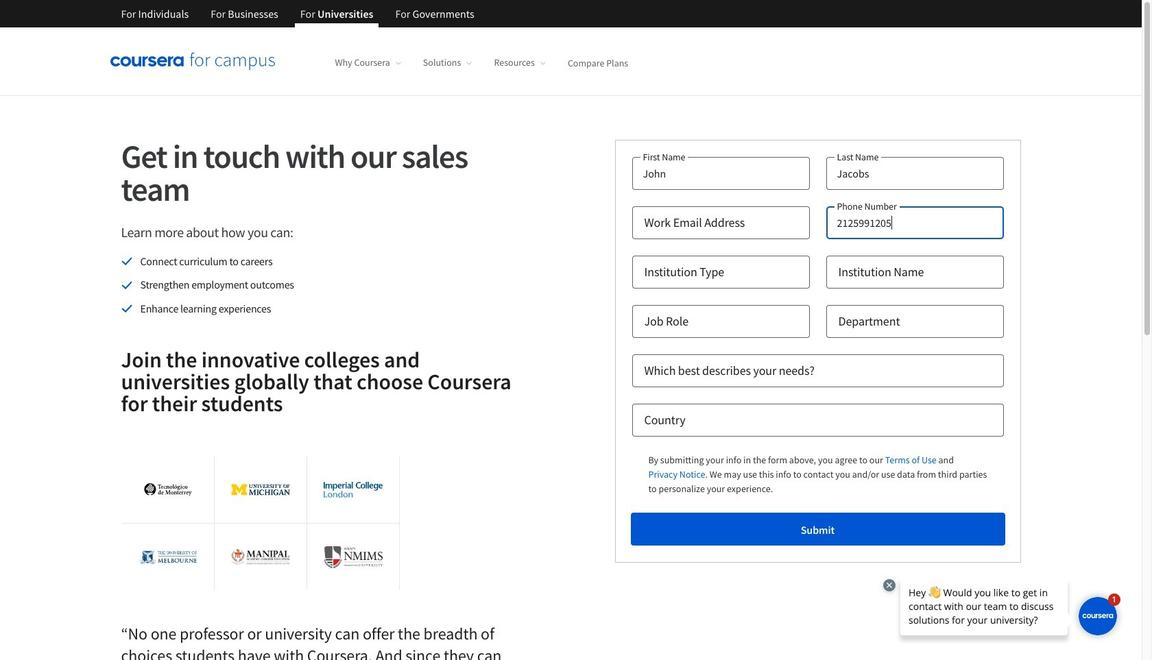 Task type: locate. For each thing, give the bounding box(es) containing it.
banner navigation
[[110, 0, 486, 38]]

Institution Name text field
[[827, 256, 1004, 289]]

tecnológico de monterrey image
[[138, 484, 198, 497]]



Task type: describe. For each thing, give the bounding box(es) containing it.
Country Code + Phone Number telephone field
[[827, 207, 1004, 240]]

coursera for campus image
[[110, 52, 275, 71]]

imperial college london image
[[324, 483, 383, 498]]

First Name text field
[[632, 157, 810, 190]]

Work Email Address email field
[[632, 207, 810, 240]]

manipal university image
[[231, 549, 290, 566]]

university of michigan image
[[231, 485, 290, 496]]

the university of melbourne image
[[138, 541, 198, 574]]

nmims image
[[324, 547, 383, 569]]

Last Name text field
[[827, 157, 1004, 190]]



Task type: vqa. For each thing, say whether or not it's contained in the screenshot.
The University of Melbourne image
yes



